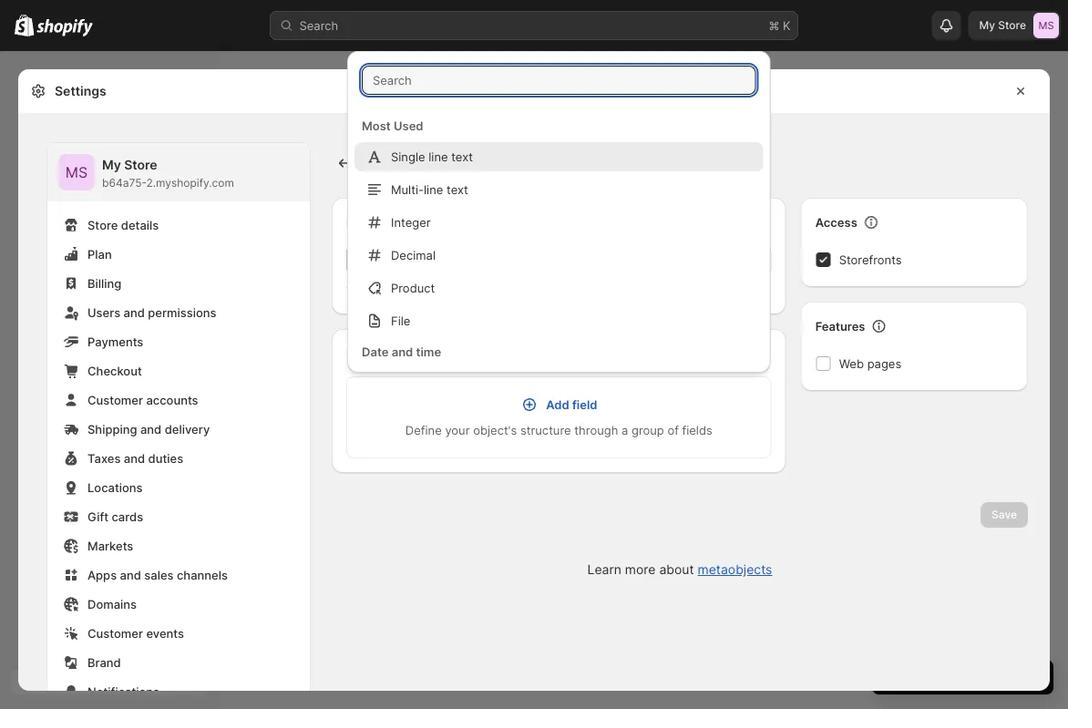 Task type: vqa. For each thing, say whether or not it's contained in the screenshot.
saturday element
no



Task type: describe. For each thing, give the bounding box(es) containing it.
⌘ k
[[769, 18, 791, 32]]

⌘
[[769, 18, 780, 32]]

customer for customer events
[[88, 626, 143, 641]]

storefronts
[[840, 253, 902, 267]]

checkout link
[[58, 358, 299, 384]]

details
[[121, 218, 159, 232]]

single line text option
[[347, 142, 771, 171]]

delivery
[[165, 422, 210, 436]]

multi-
[[391, 182, 424, 197]]

accounts
[[146, 393, 198, 407]]

most
[[362, 119, 391, 133]]

multi-line text
[[391, 182, 468, 197]]

settings
[[55, 83, 106, 99]]

your
[[445, 423, 470, 437]]

locations
[[88, 481, 143, 495]]

metaobjects link
[[698, 562, 773, 578]]

structure
[[521, 423, 571, 437]]

Examples: Cart upsell, Fabric colors, Product bundle text field
[[347, 245, 724, 274]]

my for my store
[[980, 19, 996, 32]]

1 horizontal spatial my store image
[[1034, 13, 1060, 38]]

add metaobject definition
[[361, 152, 593, 174]]

billing
[[88, 276, 121, 290]]

metaobject
[[402, 152, 503, 174]]

apps and sales channels
[[88, 568, 228, 582]]

b64a75-
[[102, 176, 146, 190]]

most used group
[[347, 142, 771, 336]]

gift
[[88, 510, 109, 524]]

customer accounts
[[88, 393, 198, 407]]

single
[[391, 150, 425, 164]]

brand
[[88, 656, 121, 670]]

web pages
[[840, 357, 902, 371]]

definition
[[508, 152, 593, 174]]

payments
[[88, 335, 143, 349]]

my store b64a75-2.myshopify.com
[[102, 157, 234, 190]]

apps and sales channels link
[[58, 563, 299, 588]]

access
[[816, 215, 858, 229]]

single line text
[[391, 150, 473, 164]]

brand link
[[58, 650, 299, 676]]

apps
[[88, 568, 117, 582]]

gift cards
[[88, 510, 143, 524]]

a
[[622, 423, 629, 437]]

users and permissions
[[88, 305, 217, 320]]

and for apps
[[120, 568, 141, 582]]

store details link
[[58, 212, 299, 238]]

learn more about metaobjects
[[588, 562, 773, 578]]

define your object's structure through a group of fields
[[406, 423, 713, 437]]

fields
[[683, 423, 713, 437]]

domains link
[[58, 592, 299, 617]]

2 vertical spatial store
[[88, 218, 118, 232]]

date and time
[[362, 345, 442, 359]]

customer events
[[88, 626, 184, 641]]

taxes
[[88, 451, 121, 465]]

2.myshopify.com
[[146, 176, 234, 190]]

search list box
[[347, 109, 771, 709]]

text for single line text
[[452, 150, 473, 164]]

0 horizontal spatial shopify image
[[15, 14, 34, 36]]

notifications link
[[58, 679, 299, 705]]

define
[[406, 423, 442, 437]]

cards
[[112, 510, 143, 524]]

settings dialog
[[18, 69, 1050, 709]]

text for multi-line text
[[447, 182, 468, 197]]

my store
[[980, 19, 1027, 32]]

most used
[[362, 119, 424, 133]]



Task type: locate. For each thing, give the bounding box(es) containing it.
my store image right the my store
[[1034, 13, 1060, 38]]

1 customer from the top
[[88, 393, 143, 407]]

1 vertical spatial text
[[447, 182, 468, 197]]

store details
[[88, 218, 159, 232]]

dialog
[[1058, 69, 1069, 691]]

1 vertical spatial customer
[[88, 626, 143, 641]]

taxes and duties link
[[58, 446, 299, 471]]

0 vertical spatial store
[[999, 19, 1027, 32]]

add for add field
[[546, 398, 570, 412]]

customer for customer accounts
[[88, 393, 143, 407]]

type:
[[347, 284, 377, 298]]

0 vertical spatial customer
[[88, 393, 143, 407]]

search
[[300, 18, 339, 32]]

and inside users and permissions "link"
[[124, 305, 145, 320]]

billing link
[[58, 271, 299, 296]]

and for taxes
[[124, 451, 145, 465]]

store inside my store b64a75-2.myshopify.com
[[124, 157, 157, 173]]

object's
[[473, 423, 517, 437]]

line
[[429, 150, 448, 164], [424, 182, 443, 197]]

0 vertical spatial add
[[361, 152, 397, 174]]

and for date
[[392, 345, 413, 359]]

1 horizontal spatial store
[[124, 157, 157, 173]]

pages
[[868, 357, 902, 371]]

file
[[391, 314, 411, 328]]

and inside taxes and duties link
[[124, 451, 145, 465]]

through
[[575, 423, 619, 437]]

checkout
[[88, 364, 142, 378]]

0 horizontal spatial add
[[361, 152, 397, 174]]

text down metaobject
[[447, 182, 468, 197]]

group
[[632, 423, 665, 437]]

1 vertical spatial store
[[124, 157, 157, 173]]

2 customer from the top
[[88, 626, 143, 641]]

and right apps on the bottom left of the page
[[120, 568, 141, 582]]

product
[[391, 281, 435, 295]]

customer
[[88, 393, 143, 407], [88, 626, 143, 641]]

add
[[361, 152, 397, 174], [546, 398, 570, 412]]

decimal
[[391, 248, 436, 262]]

domains
[[88, 597, 137, 611]]

store for my store
[[999, 19, 1027, 32]]

customer down the domains
[[88, 626, 143, 641]]

my store image
[[1034, 13, 1060, 38], [58, 154, 95, 191]]

0 vertical spatial text
[[452, 150, 473, 164]]

metaobjects
[[698, 562, 773, 578]]

and
[[124, 305, 145, 320], [392, 345, 413, 359], [140, 422, 162, 436], [124, 451, 145, 465], [120, 568, 141, 582]]

users and permissions link
[[58, 300, 299, 326]]

markets
[[88, 539, 133, 553]]

plan link
[[58, 242, 299, 267]]

and inside apps and sales channels link
[[120, 568, 141, 582]]

channels
[[177, 568, 228, 582]]

plan
[[88, 247, 112, 261]]

text up multi-line text
[[452, 150, 473, 164]]

shopify image
[[15, 14, 34, 36], [37, 19, 93, 37]]

1 vertical spatial my
[[102, 157, 121, 173]]

my store image left b64a75-
[[58, 154, 95, 191]]

line for single
[[429, 150, 448, 164]]

and down customer accounts
[[140, 422, 162, 436]]

duties
[[148, 451, 183, 465]]

2 horizontal spatial store
[[999, 19, 1027, 32]]

users
[[88, 305, 121, 320]]

shipping and delivery
[[88, 422, 210, 436]]

time
[[416, 345, 442, 359]]

markets link
[[58, 533, 299, 559]]

shipping
[[88, 422, 137, 436]]

payments link
[[58, 329, 299, 355]]

sales
[[144, 568, 174, 582]]

1 horizontal spatial add
[[546, 398, 570, 412]]

customer down the checkout at the left bottom of page
[[88, 393, 143, 407]]

add down "most"
[[361, 152, 397, 174]]

customer inside "link"
[[88, 626, 143, 641]]

web
[[840, 357, 864, 371]]

about
[[660, 562, 694, 578]]

shipping and delivery link
[[58, 417, 299, 442]]

of
[[668, 423, 679, 437]]

integer
[[391, 215, 431, 229]]

1 horizontal spatial shopify image
[[37, 19, 93, 37]]

1 horizontal spatial my
[[980, 19, 996, 32]]

line for multi-
[[424, 182, 443, 197]]

my for my store b64a75-2.myshopify.com
[[102, 157, 121, 173]]

0 vertical spatial my store image
[[1034, 13, 1060, 38]]

and left time at left
[[392, 345, 413, 359]]

add up define your object's structure through a group of fields
[[546, 398, 570, 412]]

my
[[980, 19, 996, 32], [102, 157, 121, 173]]

and inside search list box
[[392, 345, 413, 359]]

and right taxes
[[124, 451, 145, 465]]

1 vertical spatial line
[[424, 182, 443, 197]]

add for add metaobject definition
[[361, 152, 397, 174]]

1 vertical spatial add
[[546, 398, 570, 412]]

locations link
[[58, 475, 299, 501]]

and for shipping
[[140, 422, 162, 436]]

0 horizontal spatial store
[[88, 218, 118, 232]]

taxes and duties
[[88, 451, 183, 465]]

ms button
[[58, 154, 95, 191]]

fields
[[347, 346, 381, 360]]

and right users
[[124, 305, 145, 320]]

notifications
[[88, 685, 160, 699]]

store
[[999, 19, 1027, 32], [124, 157, 157, 173], [88, 218, 118, 232]]

line inside single line text option
[[429, 150, 448, 164]]

0 vertical spatial line
[[429, 150, 448, 164]]

line down metaobject
[[424, 182, 443, 197]]

text
[[452, 150, 473, 164], [447, 182, 468, 197]]

gift cards link
[[58, 504, 299, 530]]

0 horizontal spatial my
[[102, 157, 121, 173]]

k
[[783, 18, 791, 32]]

customer events link
[[58, 621, 299, 646]]

customer accounts link
[[58, 388, 299, 413]]

events
[[146, 626, 184, 641]]

used
[[394, 119, 424, 133]]

line right single
[[429, 150, 448, 164]]

0 vertical spatial my
[[980, 19, 996, 32]]

Search search field
[[362, 66, 757, 95]]

features
[[816, 319, 866, 333]]

permissions
[[148, 305, 217, 320]]

and inside the shipping and delivery link
[[140, 422, 162, 436]]

learn
[[588, 562, 622, 578]]

1 vertical spatial my store image
[[58, 154, 95, 191]]

name
[[347, 214, 380, 228]]

and for users
[[124, 305, 145, 320]]

shop settings menu element
[[47, 143, 310, 709]]

my inside my store b64a75-2.myshopify.com
[[102, 157, 121, 173]]

my store image inside shop settings menu element
[[58, 154, 95, 191]]

field
[[573, 398, 598, 412]]

date
[[362, 345, 389, 359]]

store for my store b64a75-2.myshopify.com
[[124, 157, 157, 173]]

text inside option
[[452, 150, 473, 164]]

0 horizontal spatial my store image
[[58, 154, 95, 191]]

more
[[625, 562, 656, 578]]

add field
[[546, 398, 598, 412]]

option
[[347, 368, 771, 398]]



